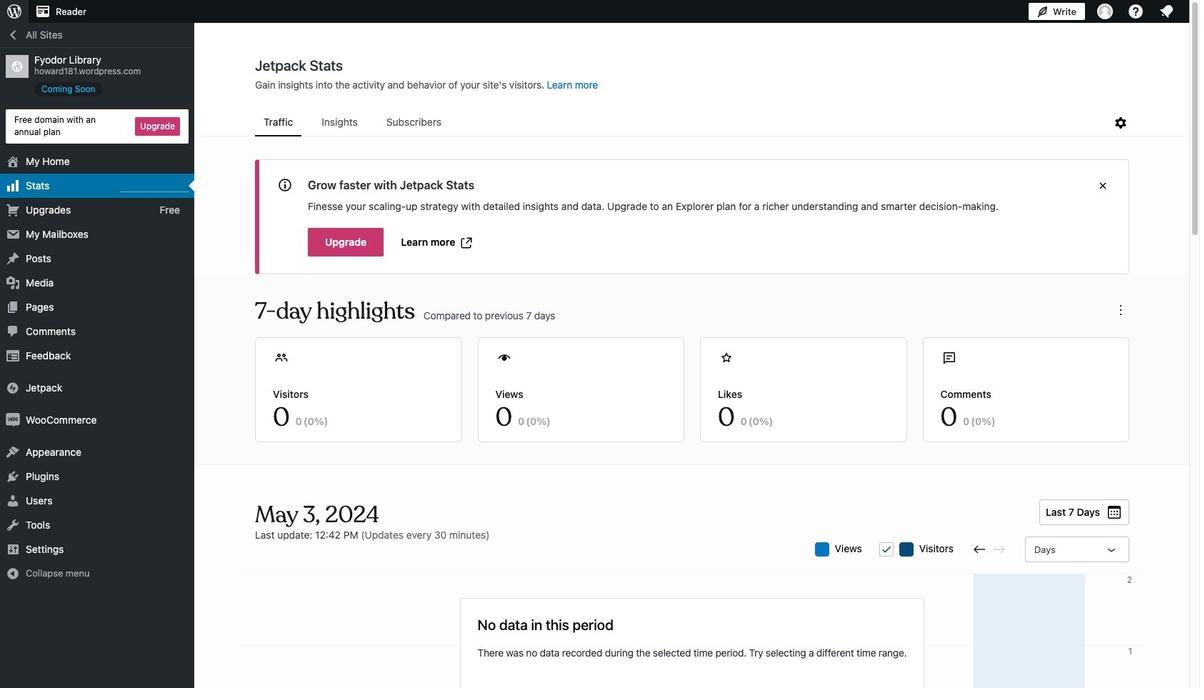 Task type: locate. For each thing, give the bounding box(es) containing it.
menu
[[255, 109, 1113, 137]]

1 vertical spatial img image
[[6, 413, 20, 427]]

None checkbox
[[880, 543, 894, 557]]

jetpack stats main content
[[195, 56, 1190, 688]]

highest hourly views 0 image
[[121, 183, 189, 192]]

0 vertical spatial img image
[[6, 381, 20, 395]]

none checkbox inside jetpack stats "main content"
[[880, 543, 894, 557]]

manage your notifications image
[[1159, 3, 1176, 20]]

manage your sites image
[[6, 3, 23, 20]]

help image
[[1128, 3, 1145, 20]]

img image
[[6, 381, 20, 395], [6, 413, 20, 427]]



Task type: vqa. For each thing, say whether or not it's contained in the screenshot.
Manage your notifications icon
yes



Task type: describe. For each thing, give the bounding box(es) containing it.
1 img image from the top
[[6, 381, 20, 395]]

close image
[[1095, 177, 1112, 194]]

menu inside jetpack stats "main content"
[[255, 109, 1113, 137]]

2 img image from the top
[[6, 413, 20, 427]]

my profile image
[[1098, 4, 1114, 19]]



